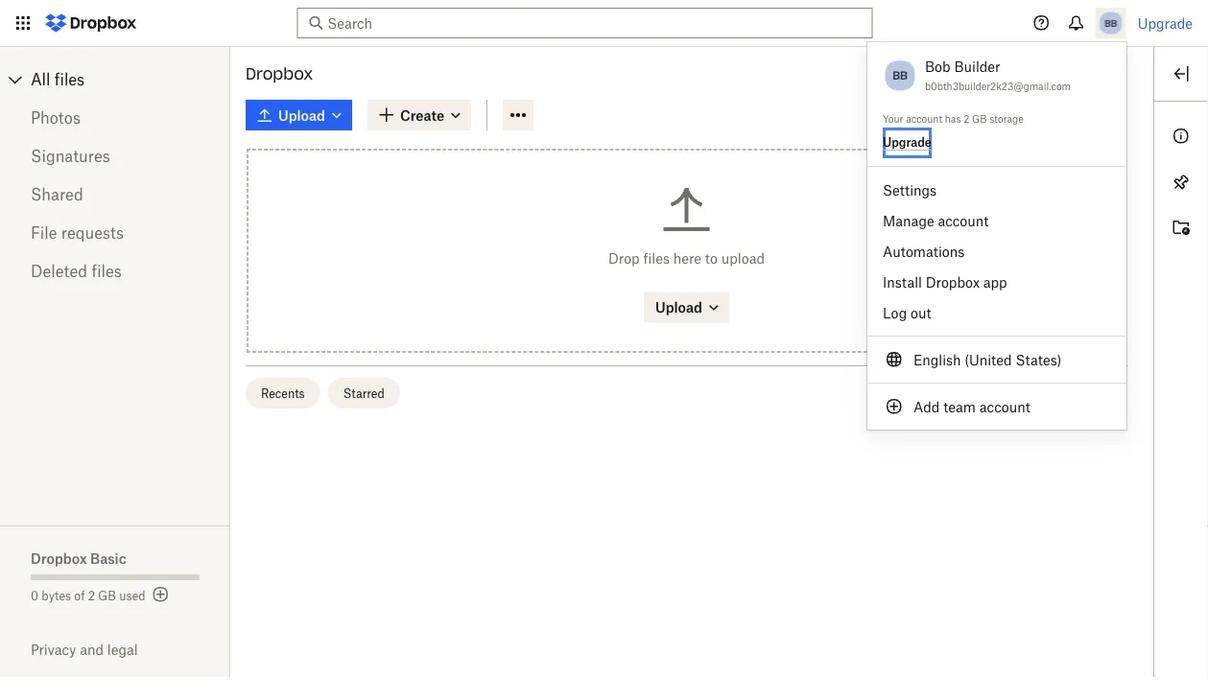 Task type: locate. For each thing, give the bounding box(es) containing it.
gb for storage
[[973, 113, 987, 125]]

and
[[80, 642, 104, 659]]

builder
[[955, 58, 1001, 74]]

starred button
[[328, 378, 400, 409]]

starred
[[343, 386, 385, 401]]

1 horizontal spatial dropbox
[[246, 64, 313, 84]]

basic
[[90, 551, 126, 567]]

2 for has
[[964, 113, 970, 125]]

all
[[31, 70, 50, 89]]

account down settings link on the top of the page
[[938, 213, 989, 229]]

0 vertical spatial gb
[[973, 113, 987, 125]]

automations link
[[868, 236, 1127, 267]]

here
[[674, 250, 702, 267]]

signatures link
[[31, 137, 200, 176]]

gb left the used
[[98, 589, 116, 603]]

files for deleted
[[92, 262, 122, 281]]

1 vertical spatial upgrade
[[883, 135, 932, 150]]

file requests
[[31, 224, 124, 242]]

your
[[883, 113, 904, 125]]

choose a language: image
[[883, 348, 906, 372]]

files right all
[[54, 70, 85, 89]]

account for your
[[906, 113, 943, 125]]

privacy
[[31, 642, 76, 659]]

1 horizontal spatial gb
[[973, 113, 987, 125]]

2 vertical spatial dropbox
[[31, 551, 87, 567]]

0 horizontal spatial 2
[[88, 589, 95, 603]]

bob
[[925, 58, 951, 74]]

english
[[914, 352, 961, 368]]

open activity image
[[1170, 217, 1193, 240]]

1 vertical spatial gb
[[98, 589, 116, 603]]

2 right has
[[964, 113, 970, 125]]

app
[[984, 274, 1008, 290]]

legal
[[107, 642, 138, 659]]

account right team
[[980, 399, 1031, 415]]

gb for used
[[98, 589, 116, 603]]

2 vertical spatial account
[[980, 399, 1031, 415]]

photos link
[[31, 99, 200, 137]]

1 horizontal spatial 2
[[964, 113, 970, 125]]

account left has
[[906, 113, 943, 125]]

2 right of
[[88, 589, 95, 603]]

recents button
[[246, 378, 320, 409]]

file
[[31, 224, 57, 242]]

2 horizontal spatial dropbox
[[926, 274, 980, 290]]

all files link
[[31, 64, 230, 95]]

account menu image
[[1096, 8, 1127, 38]]

privacy and legal
[[31, 642, 138, 659]]

used
[[119, 589, 146, 603]]

drop files here to upload
[[609, 250, 765, 267]]

gb
[[973, 113, 987, 125], [98, 589, 116, 603]]

deleted
[[31, 262, 87, 281]]

files down file requests link
[[92, 262, 122, 281]]

team
[[944, 399, 976, 415]]

signatures
[[31, 147, 110, 166]]

dropbox for dropbox
[[246, 64, 313, 84]]

to
[[705, 250, 718, 267]]

upgrade
[[1138, 15, 1193, 31], [883, 135, 932, 150]]

files for drop
[[644, 250, 670, 267]]

states)
[[1016, 352, 1062, 368]]

requests
[[61, 224, 124, 242]]

0 horizontal spatial files
[[54, 70, 85, 89]]

install
[[883, 274, 923, 290]]

1 horizontal spatial upgrade
[[1138, 15, 1193, 31]]

2 for of
[[88, 589, 95, 603]]

upgrade button
[[883, 135, 932, 151]]

deleted files
[[31, 262, 122, 281]]

1 vertical spatial dropbox
[[926, 274, 980, 290]]

1 vertical spatial account
[[938, 213, 989, 229]]

log out link
[[868, 298, 1127, 328]]

2 horizontal spatial files
[[644, 250, 670, 267]]

0 horizontal spatial gb
[[98, 589, 116, 603]]

files left here
[[644, 250, 670, 267]]

settings link
[[868, 175, 1127, 205]]

add team account
[[914, 399, 1031, 415]]

dropbox
[[246, 64, 313, 84], [926, 274, 980, 290], [31, 551, 87, 567]]

0 vertical spatial 2
[[964, 113, 970, 125]]

recents
[[261, 386, 305, 401]]

account inside 'link'
[[938, 213, 989, 229]]

0 vertical spatial upgrade
[[1138, 15, 1193, 31]]

all files
[[31, 70, 85, 89]]

upgrade up 'open details pane' 'image'
[[1138, 15, 1193, 31]]

global header element
[[0, 0, 1209, 47]]

bb button
[[883, 56, 918, 96]]

file requests link
[[31, 214, 200, 252]]

0 horizontal spatial dropbox
[[31, 551, 87, 567]]

gb right has
[[973, 113, 987, 125]]

account for manage
[[938, 213, 989, 229]]

manage
[[883, 213, 935, 229]]

privacy and legal link
[[31, 642, 230, 659]]

1 horizontal spatial files
[[92, 262, 122, 281]]

(united
[[965, 352, 1012, 368]]

get more space image
[[149, 584, 172, 607]]

manage account
[[883, 213, 989, 229]]

account
[[906, 113, 943, 125], [938, 213, 989, 229], [980, 399, 1031, 415]]

upgrade down your
[[883, 135, 932, 150]]

0 bytes of 2 gb used
[[31, 589, 146, 603]]

only
[[1000, 102, 1025, 117]]

1 vertical spatial 2
[[88, 589, 95, 603]]

0 vertical spatial dropbox
[[246, 64, 313, 84]]

manage account link
[[868, 205, 1127, 236]]

add
[[914, 399, 940, 415]]

storage
[[990, 113, 1024, 125]]

2
[[964, 113, 970, 125], [88, 589, 95, 603]]

0 vertical spatial account
[[906, 113, 943, 125]]

dropbox logo - go to the homepage image
[[38, 8, 143, 38]]

photos
[[31, 108, 81, 127]]

b0bth3builder2k23@gmail.com
[[925, 81, 1071, 93]]

log out
[[883, 305, 932, 321]]

you
[[1028, 102, 1048, 117]]

files
[[54, 70, 85, 89], [644, 250, 670, 267], [92, 262, 122, 281]]



Task type: describe. For each thing, give the bounding box(es) containing it.
0
[[31, 589, 38, 603]]

shared
[[31, 185, 83, 204]]

upgrade inside global header element
[[1138, 15, 1193, 31]]

access
[[1080, 102, 1116, 117]]

settings
[[883, 182, 937, 198]]

install dropbox app
[[883, 274, 1008, 290]]

dropbox basic
[[31, 551, 126, 567]]

files for all
[[54, 70, 85, 89]]

upload
[[722, 250, 765, 267]]

your account has 2 gb storage
[[883, 113, 1024, 125]]

bb
[[893, 68, 908, 83]]

out
[[911, 305, 932, 321]]

open details pane image
[[1170, 62, 1193, 85]]

english (united states)
[[914, 352, 1062, 368]]

only you have access
[[1000, 102, 1116, 117]]

of
[[74, 589, 85, 603]]

automations
[[883, 243, 965, 260]]

has
[[945, 113, 961, 125]]

drop
[[609, 250, 640, 267]]

have
[[1051, 102, 1077, 117]]

add team account link
[[868, 392, 1127, 422]]

bytes
[[42, 589, 71, 603]]

open information panel image
[[1170, 125, 1193, 148]]

open pinned items image
[[1170, 171, 1193, 194]]

english (united states) menu item
[[868, 345, 1127, 375]]

upgrade link
[[1138, 15, 1193, 31]]

deleted files link
[[31, 252, 200, 291]]

0 horizontal spatial upgrade
[[883, 135, 932, 150]]

log
[[883, 305, 907, 321]]

shared link
[[31, 176, 200, 214]]

bob builder b0bth3builder2k23@gmail.com
[[925, 58, 1071, 93]]

dropbox for dropbox basic
[[31, 551, 87, 567]]



Task type: vqa. For each thing, say whether or not it's contained in the screenshot.
CHOOSE A FILE FORMAT TO CONVERT VIDEOS TO button
no



